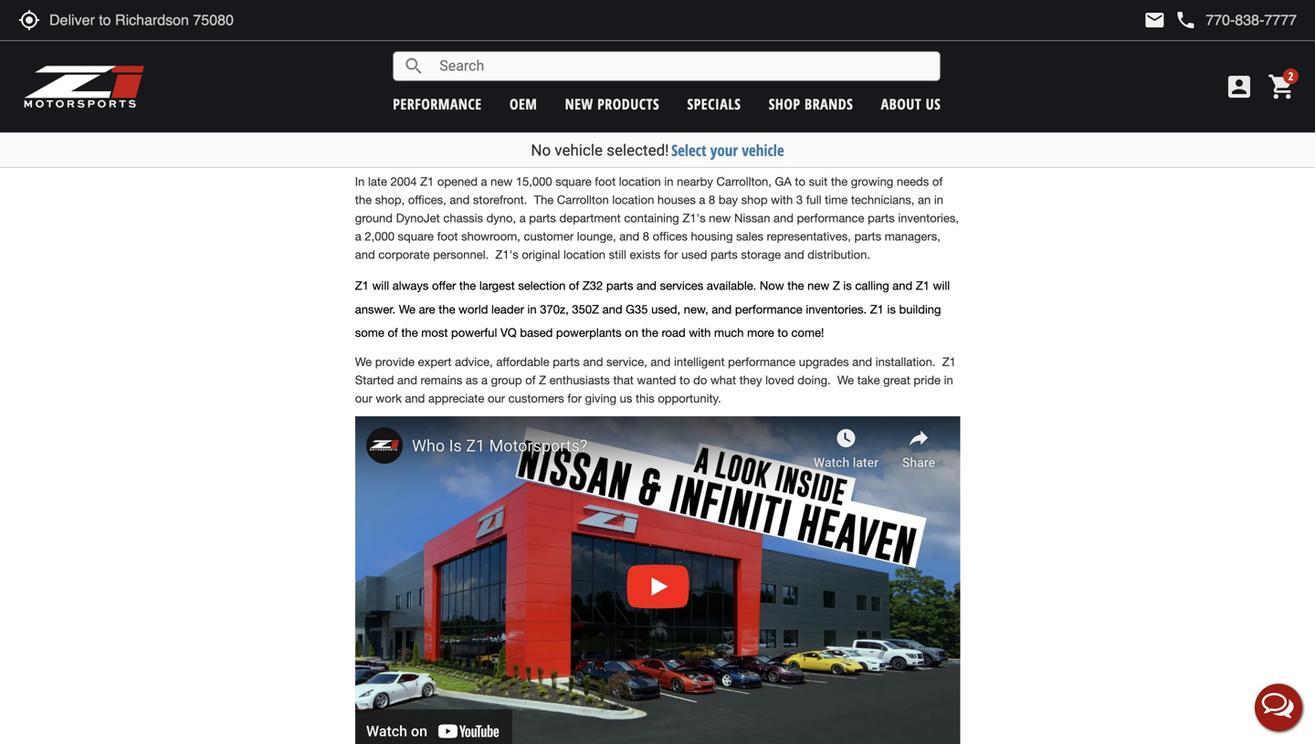 Task type: vqa. For each thing, say whether or not it's contained in the screenshot.
$648
no



Task type: describe. For each thing, give the bounding box(es) containing it.
parts up approximately
[[578, 0, 606, 6]]

new down 'become' in the top of the page
[[425, 74, 447, 88]]

specials link
[[687, 94, 741, 114]]

Search search field
[[425, 52, 940, 80]]

300zx's
[[766, 147, 807, 161]]

a right dyno,
[[519, 211, 526, 225]]

chassis
[[443, 211, 483, 225]]

carrollton
[[557, 193, 609, 207]]

1990
[[724, 56, 751, 70]]

always
[[392, 279, 429, 293]]

largest inside z1 will always offer the largest selection of z32 parts and services available. now the new z is calling and z1 will answer. we are the world leader in 370z, 350z and g35 used, new, and performance inventories. z1 is building some of the most powerful vq based powerplants on the road with much more to come!
[[479, 279, 515, 293]]

brands
[[805, 94, 853, 114]]

a right opened
[[481, 175, 487, 189]]

half
[[620, 10, 639, 24]]

and up still
[[619, 229, 639, 244]]

z32 inside z1 will always offer the largest selection of z32 parts and services available. now the new z is calling and z1 will answer. we are the world leader in 370z, 350z and g35 used, new, and performance inventories. z1 is building some of the most powerful vq based powerplants on the road with much more to come!
[[582, 279, 603, 293]]

from inside z1 motorsports strives to offer the best in parts selection, service, and performance for your nissan 300zx, 350z, 370z, infiniti g35, & g37.  located approximately half an hour west of atlanta, z1 serves customers from around the globe with online parts sales to in house performance builds and tuning.
[[886, 10, 910, 24]]

parts down uninsured
[[709, 129, 736, 143]]

2 vertical spatial location
[[564, 248, 606, 262]]

in left 2000
[[594, 56, 603, 70]]

would
[[386, 56, 418, 70]]

world
[[459, 302, 488, 316]]

in down ga. using
[[929, 74, 938, 88]]

installations
[[555, 92, 618, 107]]

z is
[[833, 279, 852, 293]]

z1's inside what would become z1 motorsports started in 2000 with one totaled 1990 300zx on a farm in temple, ga. using the relatively new market of internet forums the z1 team built what is the largest z32 specific parts business in the world. used parts led to installations, installations led to repair/maintenance and new nissan parts, all soon leading to performance parts and services. a devastating loss of uninsured inventory from a fire in 2003 completely destroying one of z1's 16,000 sq ft warehouses of z32 parts was a big setback, but a year later z1 had even more used z32 parts than ever and was building the most powerful 300zx's on the street.
[[512, 129, 535, 143]]

2003
[[876, 111, 902, 125]]

used inside what would become z1 motorsports started in 2000 with one totaled 1990 300zx on a farm in temple, ga. using the relatively new market of internet forums the z1 team built what is the largest z32 specific parts business in the world. used parts led to installations, installations led to repair/maintenance and new nissan parts, all soon leading to performance parts and services. a devastating loss of uninsured inventory from a fire in 2003 completely destroying one of z1's 16,000 sq ft warehouses of z32 parts was a big setback, but a year later z1 had even more used z32 parts than ever and was building the most powerful 300zx's on the street.
[[437, 147, 463, 161]]

2 horizontal spatial on
[[810, 147, 823, 161]]

parts down housing
[[711, 248, 738, 262]]

2 vertical spatial z1's
[[495, 248, 518, 262]]

selection,
[[609, 0, 660, 6]]

the
[[534, 193, 554, 207]]

the down ga. using
[[941, 74, 958, 88]]

vq
[[500, 326, 517, 340]]

of down installations,
[[498, 129, 509, 143]]

from inside what would become z1 motorsports started in 2000 with one totaled 1990 300zx on a farm in temple, ga. using the relatively new market of internet forums the z1 team built what is the largest z32 specific parts business in the world. used parts led to installations, installations led to repair/maintenance and new nissan parts, all soon leading to performance parts and services. a devastating loss of uninsured inventory from a fire in 2003 completely destroying one of z1's 16,000 sq ft warehouses of z32 parts was a big setback, but a year later z1 had even more used z32 parts than ever and was building the most powerful 300zx's on the street.
[[807, 111, 831, 125]]

of inside z1 motorsports strives to offer the best in parts selection, service, and performance for your nissan 300zx, 350z, 370z, infiniti g35, & g37.  located approximately half an hour west of atlanta, z1 serves customers from around the globe with online parts sales to in house performance builds and tuning.
[[714, 10, 725, 24]]

phone
[[1175, 9, 1197, 31]]

as
[[466, 373, 478, 387]]

this
[[636, 391, 655, 405]]

growing
[[851, 175, 893, 189]]

bay
[[719, 193, 738, 207]]

for inside z1 motorsports strives to offer the best in parts selection, service, and performance for your nissan 300zx, 350z, 370z, infiniti g35, & g37.  located approximately half an hour west of atlanta, z1 serves customers from around the globe with online parts sales to in house performance builds and tuning.
[[801, 0, 816, 6]]

a left farm
[[806, 56, 812, 70]]

ga. using
[[900, 56, 954, 70]]

all
[[881, 92, 893, 107]]

sq
[[578, 129, 591, 143]]

0 horizontal spatial we
[[355, 355, 372, 369]]

parts down technicians,
[[868, 211, 895, 225]]

serves
[[789, 10, 823, 24]]

new left 15,000
[[491, 175, 513, 189]]

and down opened
[[450, 193, 470, 207]]

affordable
[[496, 355, 549, 369]]

storage
[[741, 248, 781, 262]]

and down provide
[[397, 373, 417, 387]]

z1 motorsports strives to offer the best in parts selection, service, and performance for your nissan 300zx, 350z, 370z, infiniti g35, & g37.  located approximately half an hour west of atlanta, z1 serves customers from around the globe with online parts sales to in house performance builds and tuning.
[[355, 0, 956, 43]]

loss
[[661, 111, 682, 125]]

no vehicle selected! select your vehicle
[[531, 140, 784, 161]]

work
[[376, 391, 402, 405]]

the up provide
[[401, 326, 418, 340]]

in up houses
[[664, 175, 674, 189]]

2,000
[[365, 229, 394, 244]]

1 horizontal spatial 8
[[709, 193, 715, 207]]

account_box link
[[1220, 72, 1258, 101]]

15,000
[[516, 175, 552, 189]]

relatively
[[375, 74, 421, 88]]

dynojet
[[396, 211, 440, 225]]

wanted
[[637, 373, 676, 387]]

to down team
[[640, 92, 651, 107]]

an inside in late 2004 z1 opened a new 15,000 square foot location in nearby carrollton, ga to suit the growing needs of the shop, offices, and storefront.  the carrollton location houses a 8 bay shop with 3 full time technicians, an in ground dynojet chassis dyno, a parts department containing z1's new nissan and performance parts inventories, a 2,000 square foot showroom, customer lounge, and 8 offices housing sales representatives, parts managers, and corporate personnel.  z1's original location still exists for used parts storage and distribution.
[[918, 193, 931, 207]]

new inside z1 will always offer the largest selection of z32 parts and services available. now the new z is calling and z1 will answer. we are the world leader in 370z, 350z and g35 used, new, and performance inventories. z1 is building some of the most powerful vq based powerplants on the road with much more to come!
[[807, 279, 829, 293]]

opened
[[437, 175, 478, 189]]

1 horizontal spatial we
[[837, 373, 854, 387]]

a left 2,000
[[355, 229, 361, 244]]

new products link
[[565, 94, 659, 114]]

parts down the
[[529, 211, 556, 225]]

the down 1990
[[721, 74, 738, 88]]

2000
[[606, 56, 633, 70]]

selection
[[518, 279, 566, 293]]

us
[[620, 391, 632, 405]]

of up 350z
[[569, 279, 579, 293]]

and down representatives,
[[784, 248, 804, 262]]

year
[[873, 129, 895, 143]]

completely
[[355, 129, 413, 143]]

0 vertical spatial location
[[619, 175, 661, 189]]

shop
[[741, 193, 768, 207]]

and down installations,
[[512, 111, 532, 125]]

of down the loss
[[672, 129, 682, 143]]

nissan inside z1 motorsports strives to offer the best in parts selection, service, and performance for your nissan 300zx, 350z, 370z, infiniti g35, & g37.  located approximately half an hour west of atlanta, z1 serves customers from around the globe with online parts sales to in house performance builds and tuning.
[[845, 0, 881, 6]]

and up much
[[712, 302, 732, 316]]

z
[[539, 373, 546, 387]]

0 vertical spatial one
[[661, 56, 681, 70]]

a left big
[[764, 129, 771, 143]]

a inside we provide expert advice, affordable parts and service, and intelligent performance upgrades and installation.  z1 started and remains as a group of z enthusiasts that wanted to do what they loved doing.  we take great pride in our work and appreciate our customers for giving us this opportunity.
[[481, 373, 488, 387]]

new up housing
[[709, 211, 731, 225]]

1 vertical spatial location
[[612, 193, 654, 207]]

0 horizontal spatial your
[[710, 140, 738, 161]]

sales inside in late 2004 z1 opened a new 15,000 square foot location in nearby carrollton, ga to suit the growing needs of the shop, offices, and storefront.  the carrollton location houses a 8 bay shop with 3 full time technicians, an in ground dynojet chassis dyno, a parts department containing z1's new nissan and performance parts inventories, a 2,000 square foot showroom, customer lounge, and 8 offices housing sales representatives, parts managers, and corporate personnel.  z1's original location still exists for used parts storage and distribution.
[[736, 229, 763, 244]]

much
[[714, 326, 744, 340]]

and up wanted at bottom
[[651, 355, 671, 369]]

hour
[[659, 10, 683, 24]]

in inside z1 will always offer the largest selection of z32 parts and services available. now the new z is calling and z1 will answer. we are the world leader in 370z, 350z and g35 used, new, and performance inventories. z1 is building some of the most powerful vq based powerplants on the road with much more to come!
[[527, 302, 537, 316]]

started
[[355, 373, 394, 387]]

internet
[[504, 74, 544, 88]]

0 vertical spatial was
[[740, 129, 761, 143]]

and down 2,000
[[355, 248, 375, 262]]

parts left than
[[490, 147, 517, 161]]

of inside in late 2004 z1 opened a new 15,000 square foot location in nearby carrollton, ga to suit the growing needs of the shop, offices, and storefront.  the carrollton location houses a 8 bay shop with 3 full time technicians, an in ground dynojet chassis dyno, a parts department containing z1's new nissan and performance parts inventories, a 2,000 square foot showroom, customer lounge, and 8 offices housing sales representatives, parts managers, and corporate personnel.  z1's original location still exists for used parts storage and distribution.
[[932, 175, 943, 189]]

0 horizontal spatial foot
[[437, 229, 458, 244]]

time
[[825, 193, 848, 207]]

housing
[[691, 229, 733, 244]]

in up inventories,
[[934, 193, 943, 207]]

performance inside in late 2004 z1 opened a new 15,000 square foot location in nearby carrollton, ga to suit the growing needs of the shop, offices, and storefront.  the carrollton location houses a 8 bay shop with 3 full time technicians, an in ground dynojet chassis dyno, a parts department containing z1's new nissan and performance parts inventories, a 2,000 square foot showroom, customer lounge, and 8 offices housing sales representatives, parts managers, and corporate personnel.  z1's original location still exists for used parts storage and distribution.
[[797, 211, 864, 225]]

to inside we provide expert advice, affordable parts and service, and intelligent performance upgrades and installation.  z1 started and remains as a group of z enthusiasts that wanted to do what they loved doing.  we take great pride in our work and appreciate our customers for giving us this opportunity.
[[679, 373, 690, 387]]

parts inside z1 will always offer the largest selection of z32 parts and services available. now the new z is calling and z1 will answer. we are the world leader in 370z, 350z and g35 used, new, and performance inventories. z1 is building some of the most powerful vq based powerplants on the road with much more to come!
[[606, 279, 633, 293]]

the up time
[[831, 175, 848, 189]]

the down in on the top left
[[355, 193, 372, 207]]

1 horizontal spatial foot
[[595, 175, 616, 189]]

shopping_cart
[[1268, 72, 1297, 101]]

and right the work
[[405, 391, 425, 405]]

parts down 'become' in the top of the page
[[422, 92, 449, 107]]

search
[[403, 55, 425, 77]]

calling
[[855, 279, 889, 293]]

your inside z1 motorsports strives to offer the best in parts selection, service, and performance for your nissan 300zx, 350z, 370z, infiniti g35, & g37.  located approximately half an hour west of atlanta, z1 serves customers from around the globe with online parts sales to in house performance builds and tuning.
[[819, 0, 842, 6]]

builds
[[662, 28, 694, 43]]

setback,
[[794, 129, 839, 143]]

about
[[881, 94, 922, 114]]

350z
[[572, 302, 599, 316]]

the down the 370z,
[[355, 28, 372, 43]]

and left g35
[[602, 302, 622, 316]]

370z,
[[540, 302, 569, 316]]

z1 motorsports logo image
[[23, 64, 146, 110]]

z32 up opened
[[467, 147, 487, 161]]

and up west
[[707, 0, 727, 6]]

inventory
[[755, 111, 803, 125]]

forums
[[547, 74, 584, 88]]

g35
[[626, 302, 648, 316]]

that
[[613, 373, 634, 387]]

in inside we provide expert advice, affordable parts and service, and intelligent performance upgrades and installation.  z1 started and remains as a group of z enthusiasts that wanted to do what they loved doing.  we take great pride in our work and appreciate our customers for giving us this opportunity.
[[944, 373, 953, 387]]

on inside z1 will always offer the largest selection of z32 parts and services available. now the new z is calling and z1 will answer. we are the world leader in 370z, 350z and g35 used, new, and performance inventories. z1 is building some of the most powerful vq based powerplants on the road with much more to come!
[[625, 326, 638, 340]]

the left road
[[642, 326, 658, 340]]

the up world
[[459, 279, 476, 293]]

with inside z1 will always offer the largest selection of z32 parts and services available. now the new z is calling and z1 will answer. we are the world leader in 370z, 350z and g35 used, new, and performance inventories. z1 is building some of the most powerful vq based powerplants on the road with much more to come!
[[689, 326, 711, 340]]

the up the located
[[520, 0, 536, 6]]

1 vertical spatial z1's
[[683, 211, 706, 225]]

phone link
[[1175, 9, 1297, 31]]

the down 'what'
[[355, 74, 372, 88]]

offices,
[[408, 193, 446, 207]]

300zx
[[754, 56, 786, 70]]

answer. we
[[355, 302, 416, 316]]

remains
[[421, 373, 462, 387]]

nissan for temple,
[[808, 92, 845, 107]]

2004
[[390, 175, 417, 189]]

market
[[450, 74, 487, 88]]

ground
[[355, 211, 393, 225]]

showroom,
[[461, 229, 520, 244]]

ft
[[594, 129, 602, 143]]

house
[[556, 28, 588, 43]]

us
[[926, 94, 941, 114]]

of right market
[[490, 74, 500, 88]]

a left fire
[[834, 111, 841, 125]]

2 will from the left
[[933, 279, 950, 293]]

service, inside we provide expert advice, affordable parts and service, and intelligent performance upgrades and installation.  z1 started and remains as a group of z enthusiasts that wanted to do what they loved doing.  we take great pride in our work and appreciate our customers for giving us this opportunity.
[[606, 355, 647, 369]]

1 horizontal spatial on
[[789, 56, 803, 70]]

farm
[[816, 56, 840, 70]]

0 horizontal spatial square
[[398, 229, 434, 244]]

nissan for the
[[734, 211, 770, 225]]

products
[[597, 94, 659, 114]]

department
[[559, 211, 621, 225]]

parts up distribution.
[[854, 229, 881, 244]]

1 vertical spatial one
[[475, 129, 495, 143]]

globe
[[375, 28, 405, 43]]

to down the located
[[529, 28, 540, 43]]

1 horizontal spatial vehicle
[[742, 140, 784, 161]]

0 horizontal spatial 8
[[643, 229, 649, 244]]

2 our from the left
[[488, 391, 505, 405]]

offer inside z1 motorsports strives to offer the best in parts selection, service, and performance for your nissan 300zx, 350z, 370z, infiniti g35, & g37.  located approximately half an hour west of atlanta, z1 serves customers from around the globe with online parts sales to in house performance builds and tuning.
[[492, 0, 516, 6]]



Task type: locate. For each thing, give the bounding box(es) containing it.
0 vertical spatial motorsports
[[372, 0, 437, 6]]

we up started
[[355, 355, 372, 369]]

from down 300zx,
[[886, 10, 910, 24]]

0 horizontal spatial led
[[453, 92, 469, 107]]

based
[[520, 326, 553, 340]]

mail link
[[1144, 9, 1166, 31]]

best
[[540, 0, 563, 6]]

1 horizontal spatial our
[[488, 391, 505, 405]]

1 horizontal spatial for
[[664, 248, 678, 262]]

great
[[883, 373, 910, 387]]

foot
[[595, 175, 616, 189], [437, 229, 458, 244]]

z1's down showroom,
[[495, 248, 518, 262]]

in left house
[[543, 28, 552, 43]]

0 vertical spatial powerful
[[716, 147, 762, 161]]

0 vertical spatial on
[[789, 56, 803, 70]]

0 vertical spatial z1's
[[512, 129, 535, 143]]

with down new,
[[689, 326, 711, 340]]

mail phone
[[1144, 9, 1197, 31]]

nearby
[[677, 175, 713, 189]]

but
[[842, 129, 860, 143]]

your up serves
[[819, 0, 842, 6]]

z1 inside in late 2004 z1 opened a new 15,000 square foot location in nearby carrollton, ga to suit the growing needs of the shop, offices, and storefront.  the carrollton location houses a 8 bay shop with 3 full time technicians, an in ground dynojet chassis dyno, a parts department containing z1's new nissan and performance parts inventories, a 2,000 square foot showroom, customer lounge, and 8 offices housing sales representatives, parts managers, and corporate personnel.  z1's original location still exists for used parts storage and distribution.
[[420, 175, 434, 189]]

and up enthusiasts
[[583, 355, 603, 369]]

1 vertical spatial from
[[807, 111, 831, 125]]

1 horizontal spatial your
[[819, 0, 842, 6]]

one
[[661, 56, 681, 70], [475, 129, 495, 143]]

the right are
[[439, 302, 455, 316]]

on right the 300zx
[[789, 56, 803, 70]]

soon
[[896, 92, 923, 107]]

containing
[[624, 211, 679, 225]]

upgrades
[[799, 355, 849, 369]]

1 vertical spatial an
[[918, 193, 931, 207]]

of right needs
[[932, 175, 943, 189]]

an
[[642, 10, 655, 24], [918, 193, 931, 207]]

oem
[[510, 94, 537, 114]]

nissan inside in late 2004 z1 opened a new 15,000 square foot location in nearby carrollton, ga to suit the growing needs of the shop, offices, and storefront.  the carrollton location houses a 8 bay shop with 3 full time technicians, an in ground dynojet chassis dyno, a parts department containing z1's new nissan and performance parts inventories, a 2,000 square foot showroom, customer lounge, and 8 offices housing sales representatives, parts managers, and corporate personnel.  z1's original location still exists for used parts storage and distribution.
[[734, 211, 770, 225]]

started
[[553, 56, 591, 70]]

more inside z1 will always offer the largest selection of z32 parts and services available. now the new z is calling and z1 will answer. we are the world leader in 370z, 350z and g35 used, new, and performance inventories. z1 is building some of the most powerful vq based powerplants on the road with much more to come!
[[747, 326, 774, 340]]

8 up the exists
[[643, 229, 649, 244]]

our
[[355, 391, 372, 405], [488, 391, 505, 405]]

motorsports
[[372, 0, 437, 6], [485, 56, 550, 70]]

2 vertical spatial nissan
[[734, 211, 770, 225]]

offer up are
[[432, 279, 456, 293]]

0 vertical spatial from
[[886, 10, 910, 24]]

motorsports up infiniti
[[372, 0, 437, 6]]

0 horizontal spatial offer
[[432, 279, 456, 293]]

1 horizontal spatial more
[[747, 326, 774, 340]]

sales down the located
[[499, 28, 526, 43]]

building inside z1 will always offer the largest selection of z32 parts and services available. now the new z is calling and z1 will answer. we are the world leader in 370z, 350z and g35 used, new, and performance inventories. z1 is building some of the most powerful vq based powerplants on the road with much more to come!
[[899, 302, 941, 316]]

new
[[425, 74, 447, 88], [783, 92, 805, 107], [565, 94, 593, 114], [491, 175, 513, 189], [709, 211, 731, 225], [807, 279, 829, 293]]

0 vertical spatial customers
[[827, 10, 883, 24]]

technicians,
[[851, 193, 915, 207]]

with left the 3
[[771, 193, 793, 207]]

of right west
[[714, 10, 725, 24]]

0 horizontal spatial one
[[475, 129, 495, 143]]

0 vertical spatial used
[[437, 147, 463, 161]]

1 led from the left
[[453, 92, 469, 107]]

0 vertical spatial your
[[819, 0, 842, 6]]

we left take
[[837, 373, 854, 387]]

powerful inside z1 will always offer the largest selection of z32 parts and services available. now the new z is calling and z1 will answer. we are the world leader in 370z, 350z and g35 used, new, and performance inventories. z1 is building some of the most powerful vq based powerplants on the road with much more to come!
[[451, 326, 497, 340]]

0 vertical spatial for
[[801, 0, 816, 6]]

parts up parts,
[[848, 74, 875, 88]]

and up take
[[852, 355, 872, 369]]

1 horizontal spatial sales
[[736, 229, 763, 244]]

of
[[714, 10, 725, 24], [490, 74, 500, 88], [686, 111, 696, 125], [498, 129, 509, 143], [672, 129, 682, 143], [932, 175, 943, 189], [569, 279, 579, 293], [388, 326, 398, 340], [525, 373, 536, 387]]

our down group
[[488, 391, 505, 405]]

in right pride
[[944, 373, 953, 387]]

and up is
[[892, 279, 913, 293]]

parts up g35
[[606, 279, 633, 293]]

1 vertical spatial more
[[747, 326, 774, 340]]

0 horizontal spatial used
[[437, 147, 463, 161]]

offer inside z1 will always offer the largest selection of z32 parts and services available. now the new z is calling and z1 will answer. we are the world leader in 370z, 350z and g35 used, new, and performance inventories. z1 is building some of the most powerful vq based powerplants on the road with much more to come!
[[432, 279, 456, 293]]

sales up storage
[[736, 229, 763, 244]]

new down forums
[[565, 94, 593, 114]]

8
[[709, 193, 715, 207], [643, 229, 649, 244]]

1 vertical spatial customers
[[508, 391, 564, 405]]

0 horizontal spatial on
[[625, 326, 638, 340]]

services. a
[[535, 111, 593, 125]]

nissan down specific
[[808, 92, 845, 107]]

vehicle down services. a at the top left of the page
[[555, 141, 603, 159]]

1 vertical spatial most
[[421, 326, 448, 340]]

2 horizontal spatial nissan
[[845, 0, 881, 6]]

shop
[[769, 94, 801, 114]]

g35,
[[423, 10, 449, 24]]

parts right online
[[468, 28, 495, 43]]

1 horizontal spatial was
[[740, 129, 761, 143]]

1 vertical spatial nissan
[[808, 92, 845, 107]]

z1's
[[512, 129, 535, 143], [683, 211, 706, 225], [495, 248, 518, 262]]

powerful
[[716, 147, 762, 161], [451, 326, 497, 340]]

giving
[[585, 391, 616, 405]]

1 vertical spatial used
[[681, 248, 707, 262]]

1 horizontal spatial offer
[[492, 0, 516, 6]]

of left z
[[525, 373, 536, 387]]

provide
[[375, 355, 415, 369]]

sales inside z1 motorsports strives to offer the best in parts selection, service, and performance for your nissan 300zx, 350z, 370z, infiniti g35, & g37.  located approximately half an hour west of atlanta, z1 serves customers from around the globe with online parts sales to in house performance builds and tuning.
[[499, 28, 526, 43]]

uninsured
[[699, 111, 752, 125]]

1 horizontal spatial service,
[[663, 0, 704, 6]]

1 vertical spatial foot
[[437, 229, 458, 244]]

customers inside we provide expert advice, affordable parts and service, and intelligent performance upgrades and installation.  z1 started and remains as a group of z enthusiasts that wanted to do what they loved doing.  we take great pride in our work and appreciate our customers for giving us this opportunity.
[[508, 391, 564, 405]]

about us
[[881, 94, 941, 114]]

we provide expert advice, affordable parts and service, and intelligent performance upgrades and installation.  z1 started and remains as a group of z enthusiasts that wanted to do what they loved doing.  we take great pride in our work and appreciate our customers for giving us this opportunity.
[[355, 355, 956, 405]]

0 horizontal spatial from
[[807, 111, 831, 125]]

square
[[555, 175, 591, 189], [398, 229, 434, 244]]

of right some
[[388, 326, 398, 340]]

the up installations
[[587, 74, 604, 88]]

1 vertical spatial on
[[810, 147, 823, 161]]

more inside what would become z1 motorsports started in 2000 with one totaled 1990 300zx on a farm in temple, ga. using the relatively new market of internet forums the z1 team built what is the largest z32 specific parts business in the world. used parts led to installations, installations led to repair/maintenance and new nissan parts, all soon leading to performance parts and services. a devastating loss of uninsured inventory from a fire in 2003 completely destroying one of z1's 16,000 sq ft warehouses of z32 parts was a big setback, but a year later z1 had even more used z32 parts than ever and was building the most powerful 300zx's on the street.
[[407, 147, 434, 161]]

what would become z1 motorsports started in 2000 with one totaled 1990 300zx on a farm in temple, ga. using the relatively new market of internet forums the z1 team built what is the largest z32 specific parts business in the world. used parts led to installations, installations led to repair/maintenance and new nissan parts, all soon leading to performance parts and services. a devastating loss of uninsured inventory from a fire in 2003 completely destroying one of z1's 16,000 sq ft warehouses of z32 parts was a big setback, but a year later z1 had even more used z32 parts than ever and was building the most powerful 300zx's on the street.
[[355, 56, 958, 161]]

1 horizontal spatial led
[[621, 92, 637, 107]]

of right the loss
[[686, 111, 696, 125]]

tuning.
[[721, 28, 757, 43]]

parts,
[[848, 92, 878, 107]]

z1's up than
[[512, 129, 535, 143]]

2 led from the left
[[621, 92, 637, 107]]

ever
[[547, 147, 570, 161]]

0 horizontal spatial was
[[597, 147, 618, 161]]

1 vertical spatial largest
[[479, 279, 515, 293]]

offer up the located
[[492, 0, 516, 6]]

repair/maintenance
[[654, 92, 757, 107]]

square up carrollton on the left top of page
[[555, 175, 591, 189]]

suit
[[809, 175, 828, 189]]

approximately
[[542, 10, 617, 24]]

they
[[739, 373, 762, 387]]

0 horizontal spatial largest
[[479, 279, 515, 293]]

powerful inside what would become z1 motorsports started in 2000 with one totaled 1990 300zx on a farm in temple, ga. using the relatively new market of internet forums the z1 team built what is the largest z32 specific parts business in the world. used parts led to installations, installations led to repair/maintenance and new nissan parts, all soon leading to performance parts and services. a devastating loss of uninsured inventory from a fire in 2003 completely destroying one of z1's 16,000 sq ft warehouses of z32 parts was a big setback, but a year later z1 had even more used z32 parts than ever and was building the most powerful 300zx's on the street.
[[716, 147, 762, 161]]

offer
[[492, 0, 516, 6], [432, 279, 456, 293]]

new up inventory
[[783, 92, 805, 107]]

0 vertical spatial square
[[555, 175, 591, 189]]

still
[[609, 248, 626, 262]]

to right ga
[[795, 175, 805, 189]]

offices
[[653, 229, 688, 244]]

a down the nearby
[[699, 193, 705, 207]]

fire
[[844, 111, 860, 125]]

with inside what would become z1 motorsports started in 2000 with one totaled 1990 300zx on a farm in temple, ga. using the relatively new market of internet forums the z1 team built what is the largest z32 specific parts business in the world. used parts led to installations, installations led to repair/maintenance and new nissan parts, all soon leading to performance parts and services. a devastating loss of uninsured inventory from a fire in 2003 completely destroying one of z1's 16,000 sq ft warehouses of z32 parts was a big setback, but a year later z1 had even more used z32 parts than ever and was building the most powerful 300zx's on the street.
[[636, 56, 658, 70]]

powerful up the carrollton,
[[716, 147, 762, 161]]

of inside we provide expert advice, affordable parts and service, and intelligent performance upgrades and installation.  z1 started and remains as a group of z enthusiasts that wanted to do what they loved doing.  we take great pride in our work and appreciate our customers for giving us this opportunity.
[[525, 373, 536, 387]]

nissan down shop
[[734, 211, 770, 225]]

and down sq
[[573, 147, 593, 161]]

exists
[[630, 248, 660, 262]]

used inside in late 2004 z1 opened a new 15,000 square foot location in nearby carrollton, ga to suit the growing needs of the shop, offices, and storefront.  the carrollton location houses a 8 bay shop with 3 full time technicians, an in ground dynojet chassis dyno, a parts department containing z1's new nissan and performance parts inventories, a 2,000 square foot showroom, customer lounge, and 8 offices housing sales representatives, parts managers, and corporate personnel.  z1's original location still exists for used parts storage and distribution.
[[681, 248, 707, 262]]

parts inside we provide expert advice, affordable parts and service, and intelligent performance upgrades and installation.  z1 started and remains as a group of z enthusiasts that wanted to do what they loved doing.  we take great pride in our work and appreciate our customers for giving us this opportunity.
[[553, 355, 580, 369]]

16,000
[[538, 129, 575, 143]]

z1 inside we provide expert advice, affordable parts and service, and intelligent performance upgrades and installation.  z1 started and remains as a group of z enthusiasts that wanted to do what they loved doing.  we take great pride in our work and appreciate our customers for giving us this opportunity.
[[942, 355, 956, 369]]

managers,
[[885, 229, 940, 244]]

1 horizontal spatial one
[[661, 56, 681, 70]]

vehicle down inventory
[[742, 140, 784, 161]]

motorsports inside what would become z1 motorsports started in 2000 with one totaled 1990 300zx on a farm in temple, ga. using the relatively new market of internet forums the z1 team built what is the largest z32 specific parts business in the world. used parts led to installations, installations led to repair/maintenance and new nissan parts, all soon leading to performance parts and services. a devastating loss of uninsured inventory from a fire in 2003 completely destroying one of z1's 16,000 sq ft warehouses of z32 parts was a big setback, but a year later z1 had even more used z32 parts than ever and was building the most powerful 300zx's on the street.
[[485, 56, 550, 70]]

from
[[886, 10, 910, 24], [807, 111, 831, 125]]

vehicle inside 'no vehicle selected! select your vehicle'
[[555, 141, 603, 159]]

1 vertical spatial offer
[[432, 279, 456, 293]]

ga
[[775, 175, 792, 189]]

1 vertical spatial motorsports
[[485, 56, 550, 70]]

1 horizontal spatial square
[[555, 175, 591, 189]]

parts down installations,
[[481, 111, 509, 125]]

0 vertical spatial offer
[[492, 0, 516, 6]]

distribution.
[[808, 248, 870, 262]]

0 vertical spatial foot
[[595, 175, 616, 189]]

an inside z1 motorsports strives to offer the best in parts selection, service, and performance for your nissan 300zx, 350z, 370z, infiniti g35, & g37.  located approximately half an hour west of atlanta, z1 serves customers from around the globe with online parts sales to in house performance builds and tuning.
[[642, 10, 655, 24]]

performance inside we provide expert advice, affordable parts and service, and intelligent performance upgrades and installation.  z1 started and remains as a group of z enthusiasts that wanted to do what they loved doing.  we take great pride in our work and appreciate our customers for giving us this opportunity.
[[728, 355, 796, 369]]

0 horizontal spatial more
[[407, 147, 434, 161]]

1 horizontal spatial largest
[[741, 74, 777, 88]]

1 our from the left
[[355, 391, 372, 405]]

0 vertical spatial an
[[642, 10, 655, 24]]

no
[[531, 141, 551, 159]]

0 horizontal spatial our
[[355, 391, 372, 405]]

my_location
[[18, 9, 40, 31]]

z32 up 'shop'
[[780, 74, 801, 88]]

led up the devastating
[[621, 92, 637, 107]]

0 horizontal spatial service,
[[606, 355, 647, 369]]

for inside we provide expert advice, affordable parts and service, and intelligent performance upgrades and installation.  z1 started and remains as a group of z enthusiasts that wanted to do what they loved doing.  we take great pride in our work and appreciate our customers for giving us this opportunity.
[[567, 391, 582, 405]]

0 vertical spatial largest
[[741, 74, 777, 88]]

foot up carrollton on the left top of page
[[595, 175, 616, 189]]

1 horizontal spatial nissan
[[808, 92, 845, 107]]

on
[[789, 56, 803, 70], [810, 147, 823, 161], [625, 326, 638, 340]]

was down ft
[[597, 147, 618, 161]]

1 vertical spatial square
[[398, 229, 434, 244]]

and up g35
[[637, 279, 657, 293]]

square down dynojet
[[398, 229, 434, 244]]

0 horizontal spatial customers
[[508, 391, 564, 405]]

nissan inside what would become z1 motorsports started in 2000 with one totaled 1990 300zx on a farm in temple, ga. using the relatively new market of internet forums the z1 team built what is the largest z32 specific parts business in the world. used parts led to installations, installations led to repair/maintenance and new nissan parts, all soon leading to performance parts and services. a devastating loss of uninsured inventory from a fire in 2003 completely destroying one of z1's 16,000 sq ft warehouses of z32 parts was a big setback, but a year later z1 had even more used z32 parts than ever and was building the most powerful 300zx's on the street.
[[808, 92, 845, 107]]

expert
[[418, 355, 452, 369]]

carrollton,
[[716, 175, 772, 189]]

used down destroying
[[437, 147, 463, 161]]

loved
[[765, 373, 794, 387]]

street.
[[847, 147, 880, 161]]

big
[[774, 129, 790, 143]]

do
[[693, 373, 707, 387]]

1 horizontal spatial powerful
[[716, 147, 762, 161]]

0 vertical spatial service,
[[663, 0, 704, 6]]

largest inside what would become z1 motorsports started in 2000 with one totaled 1990 300zx on a farm in temple, ga. using the relatively new market of internet forums the z1 team built what is the largest z32 specific parts business in the world. used parts led to installations, installations led to repair/maintenance and new nissan parts, all soon leading to performance parts and services. a devastating loss of uninsured inventory from a fire in 2003 completely destroying one of z1's 16,000 sq ft warehouses of z32 parts was a big setback, but a year later z1 had even more used z32 parts than ever and was building the most powerful 300zx's on the street.
[[741, 74, 777, 88]]

to inside z1 will always offer the largest selection of z32 parts and services available. now the new z is calling and z1 will answer. we are the world leader in 370z, 350z and g35 used, new, and performance inventories. z1 is building some of the most powerful vq based powerplants on the road with much more to come!
[[777, 326, 788, 340]]

1 horizontal spatial will
[[933, 279, 950, 293]]

your
[[819, 0, 842, 6], [710, 140, 738, 161]]

located
[[495, 10, 538, 24]]

the down but
[[827, 147, 843, 161]]

1 will from the left
[[372, 279, 389, 293]]

2 vertical spatial for
[[567, 391, 582, 405]]

in up approximately
[[566, 0, 575, 6]]

to down the world. used
[[397, 111, 407, 125]]

to inside in late 2004 z1 opened a new 15,000 square foot location in nearby carrollton, ga to suit the growing needs of the shop, offices, and storefront.  the carrollton location houses a 8 bay shop with 3 full time technicians, an in ground dynojet chassis dyno, a parts department containing z1's new nissan and performance parts inventories, a 2,000 square foot showroom, customer lounge, and 8 offices housing sales representatives, parts managers, and corporate personnel.  z1's original location still exists for used parts storage and distribution.
[[795, 175, 805, 189]]

selected!
[[607, 141, 669, 159]]

and up representatives,
[[774, 211, 794, 225]]

and down west
[[697, 28, 717, 43]]

performance inside what would become z1 motorsports started in 2000 with one totaled 1990 300zx on a farm in temple, ga. using the relatively new market of internet forums the z1 team built what is the largest z32 specific parts business in the world. used parts led to installations, installations led to repair/maintenance and new nissan parts, all soon leading to performance parts and services. a devastating loss of uninsured inventory from a fire in 2003 completely destroying one of z1's 16,000 sq ft warehouses of z32 parts was a big setback, but a year later z1 had even more used z32 parts than ever and was building the most powerful 300zx's on the street.
[[411, 111, 478, 125]]

more right 'even'
[[407, 147, 434, 161]]

with inside z1 motorsports strives to offer the best in parts selection, service, and performance for your nissan 300zx, 350z, 370z, infiniti g35, & g37.  located approximately half an hour west of atlanta, z1 serves customers from around the globe with online parts sales to in house performance builds and tuning.
[[408, 28, 430, 43]]

shopping_cart link
[[1263, 72, 1297, 101]]

we
[[355, 355, 372, 369], [837, 373, 854, 387]]

2 horizontal spatial for
[[801, 0, 816, 6]]

than
[[521, 147, 544, 161]]

original
[[522, 248, 560, 262]]

0 vertical spatial 8
[[709, 193, 715, 207]]

0 vertical spatial sales
[[499, 28, 526, 43]]

1 vertical spatial service,
[[606, 355, 647, 369]]

performance inside z1 will always offer the largest selection of z32 parts and services available. now the new z is calling and z1 will answer. we are the world leader in 370z, 350z and g35 used, new, and performance inventories. z1 is building some of the most powerful vq based powerplants on the road with much more to come!
[[735, 302, 803, 316]]

1 vertical spatial building
[[899, 302, 941, 316]]

z1
[[355, 0, 369, 6], [772, 10, 786, 24], [468, 56, 482, 70], [607, 74, 621, 88], [925, 129, 939, 143], [420, 175, 434, 189], [355, 279, 369, 293], [916, 279, 930, 293], [942, 355, 956, 369]]

the left z is
[[787, 279, 804, 293]]

service, inside z1 motorsports strives to offer the best in parts selection, service, and performance for your nissan 300zx, 350z, 370z, infiniti g35, & g37.  located approximately half an hour west of atlanta, z1 serves customers from around the globe with online parts sales to in house performance builds and tuning.
[[663, 0, 704, 6]]

for down enthusiasts
[[567, 391, 582, 405]]

nissan
[[845, 0, 881, 6], [808, 92, 845, 107], [734, 211, 770, 225]]

a
[[806, 56, 812, 70], [834, 111, 841, 125], [764, 129, 771, 143], [863, 129, 869, 143], [481, 175, 487, 189], [699, 193, 705, 207], [519, 211, 526, 225], [355, 229, 361, 244], [481, 373, 488, 387]]

a right but
[[863, 129, 869, 143]]

0 vertical spatial building
[[621, 147, 663, 161]]

in right fire
[[863, 111, 873, 125]]

1 vertical spatial powerful
[[451, 326, 497, 340]]

building down warehouses
[[621, 147, 663, 161]]

1 vertical spatial 8
[[643, 229, 649, 244]]

needs
[[897, 175, 929, 189]]

0 horizontal spatial motorsports
[[372, 0, 437, 6]]

motorsports inside z1 motorsports strives to offer the best in parts selection, service, and performance for your nissan 300zx, 350z, 370z, infiniti g35, & g37.  located approximately half an hour west of atlanta, z1 serves customers from around the globe with online parts sales to in house performance builds and tuning.
[[372, 0, 437, 6]]

customers inside z1 motorsports strives to offer the best in parts selection, service, and performance for your nissan 300zx, 350z, 370z, infiniti g35, & g37.  located approximately half an hour west of atlanta, z1 serves customers from around the globe with online parts sales to in house performance builds and tuning.
[[827, 10, 883, 24]]

most inside z1 will always offer the largest selection of z32 parts and services available. now the new z is calling and z1 will answer. we are the world leader in 370z, 350z and g35 used, new, and performance inventories. z1 is building some of the most powerful vq based powerplants on the road with much more to come!
[[421, 326, 448, 340]]

will
[[372, 279, 389, 293], [933, 279, 950, 293]]

z32 up 350z
[[582, 279, 603, 293]]

2 vertical spatial on
[[625, 326, 638, 340]]

most inside what would become z1 motorsports started in 2000 with one totaled 1990 300zx on a farm in temple, ga. using the relatively new market of internet forums the z1 team built what is the largest z32 specific parts business in the world. used parts led to installations, installations led to repair/maintenance and new nissan parts, all soon leading to performance parts and services. a devastating loss of uninsured inventory from a fire in 2003 completely destroying one of z1's 16,000 sq ft warehouses of z32 parts was a big setback, but a year later z1 had even more used z32 parts than ever and was building the most powerful 300zx's on the street.
[[686, 147, 713, 161]]

an right half
[[642, 10, 655, 24]]

1 horizontal spatial from
[[886, 10, 910, 24]]

totaled
[[684, 56, 721, 70]]

largest down the 300zx
[[741, 74, 777, 88]]

z32 down uninsured
[[686, 129, 706, 143]]

specific
[[804, 74, 845, 88]]

parts up enthusiasts
[[553, 355, 580, 369]]

for inside in late 2004 z1 opened a new 15,000 square foot location in nearby carrollton, ga to suit the growing needs of the shop, offices, and storefront.  the carrollton location houses a 8 bay shop with 3 full time technicians, an in ground dynojet chassis dyno, a parts department containing z1's new nissan and performance parts inventories, a 2,000 square foot showroom, customer lounge, and 8 offices housing sales representatives, parts managers, and corporate personnel.  z1's original location still exists for used parts storage and distribution.
[[664, 248, 678, 262]]

to right strives
[[478, 0, 489, 6]]

most down are
[[421, 326, 448, 340]]

1 horizontal spatial used
[[681, 248, 707, 262]]

inventories,
[[898, 211, 959, 225]]

0 vertical spatial we
[[355, 355, 372, 369]]

0 vertical spatial nissan
[[845, 0, 881, 6]]

building inside what would become z1 motorsports started in 2000 with one totaled 1990 300zx on a farm in temple, ga. using the relatively new market of internet forums the z1 team built what is the largest z32 specific parts business in the world. used parts led to installations, installations led to repair/maintenance and new nissan parts, all soon leading to performance parts and services. a devastating loss of uninsured inventory from a fire in 2003 completely destroying one of z1's 16,000 sq ft warehouses of z32 parts was a big setback, but a year later z1 had even more used z32 parts than ever and was building the most powerful 300zx's on the street.
[[621, 147, 663, 161]]

370z,
[[355, 10, 385, 24]]

0 vertical spatial most
[[686, 147, 713, 161]]

to down market
[[472, 92, 483, 107]]

temple,
[[855, 56, 897, 70]]

1 horizontal spatial an
[[918, 193, 931, 207]]

0 horizontal spatial most
[[421, 326, 448, 340]]

0 vertical spatial more
[[407, 147, 434, 161]]

1 vertical spatial was
[[597, 147, 618, 161]]

to left come! on the top right
[[777, 326, 788, 340]]

0 horizontal spatial vehicle
[[555, 141, 603, 159]]

1 vertical spatial we
[[837, 373, 854, 387]]

with down infiniti
[[408, 28, 430, 43]]

0 horizontal spatial powerful
[[451, 326, 497, 340]]

1 horizontal spatial motorsports
[[485, 56, 550, 70]]

the up the nearby
[[666, 147, 683, 161]]

used down housing
[[681, 248, 707, 262]]

in right farm
[[843, 56, 852, 70]]

1 vertical spatial for
[[664, 248, 678, 262]]

advice,
[[455, 355, 493, 369]]

0 horizontal spatial building
[[621, 147, 663, 161]]

and up inventory
[[760, 92, 780, 107]]

intelligent
[[674, 355, 725, 369]]

with inside in late 2004 z1 opened a new 15,000 square foot location in nearby carrollton, ga to suit the growing needs of the shop, offices, and storefront.  the carrollton location houses a 8 bay shop with 3 full time technicians, an in ground dynojet chassis dyno, a parts department containing z1's new nissan and performance parts inventories, a 2,000 square foot showroom, customer lounge, and 8 offices housing sales representatives, parts managers, and corporate personnel.  z1's original location still exists for used parts storage and distribution.
[[771, 193, 793, 207]]

led down market
[[453, 92, 469, 107]]

1 horizontal spatial building
[[899, 302, 941, 316]]

new,
[[684, 302, 708, 316]]

used,
[[651, 302, 680, 316]]

most up the nearby
[[686, 147, 713, 161]]



